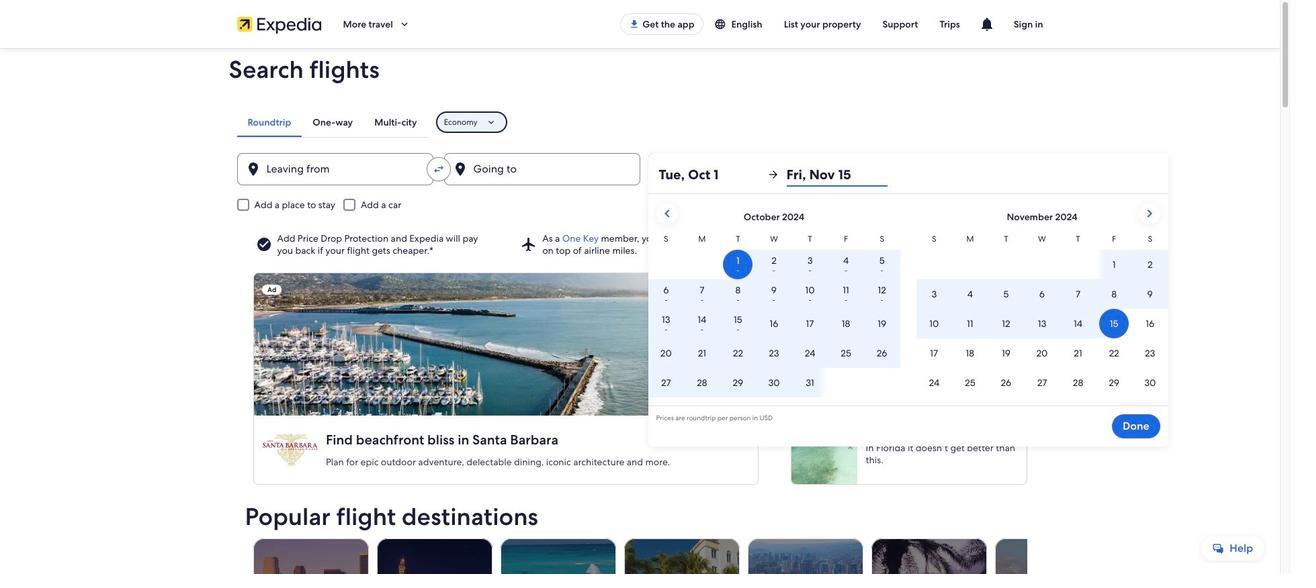 Task type: locate. For each thing, give the bounding box(es) containing it.
swap origin and destination values image
[[432, 163, 445, 175]]

next month image
[[1142, 206, 1158, 222]]

previous month image
[[659, 206, 675, 222]]

main content
[[0, 48, 1280, 575]]

orlando flights image
[[871, 539, 987, 575]]

miami flights image
[[624, 539, 740, 575]]

expedia logo image
[[237, 15, 322, 34]]

more travel image
[[398, 18, 411, 30]]

tab list
[[237, 108, 428, 137]]



Task type: vqa. For each thing, say whether or not it's contained in the screenshot.
third xsmall image from right
no



Task type: describe. For each thing, give the bounding box(es) containing it.
popular flight destinations region
[[237, 504, 1111, 575]]

download the app button image
[[629, 19, 640, 30]]

honolulu flights image
[[748, 539, 863, 575]]

communication center icon image
[[979, 16, 995, 32]]

cancun flights image
[[500, 539, 616, 575]]

small image
[[714, 18, 732, 30]]

los angeles flights image
[[253, 539, 369, 575]]

las vegas flights image
[[377, 539, 492, 575]]

new york flights image
[[995, 539, 1111, 575]]



